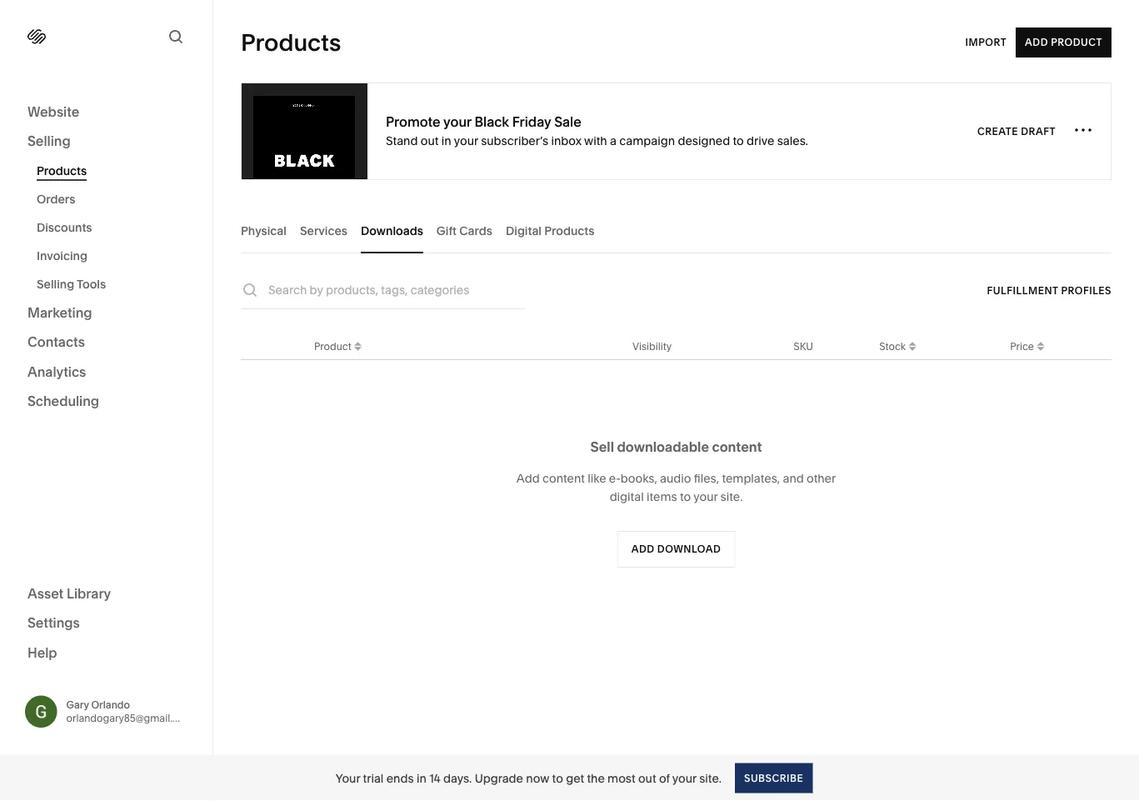 Task type: describe. For each thing, give the bounding box(es) containing it.
stand
[[386, 133, 418, 148]]

website link
[[28, 103, 185, 122]]

products link
[[37, 157, 194, 185]]

marketing
[[28, 304, 92, 321]]

files,
[[694, 472, 720, 486]]

and
[[783, 472, 804, 486]]

add product button
[[1017, 28, 1112, 58]]

create draft
[[978, 125, 1056, 137]]

physical
[[241, 223, 287, 238]]

invoicing link
[[37, 242, 194, 270]]

sell downloadable content
[[591, 439, 763, 455]]

help
[[28, 645, 57, 661]]

content inside add content like e-books, audio files, templates, and other digital items to your site.
[[543, 472, 585, 486]]

gift cards
[[437, 223, 493, 238]]

products inside button
[[545, 223, 595, 238]]

contacts
[[28, 334, 85, 350]]

14
[[430, 771, 441, 785]]

orders
[[37, 192, 75, 206]]

sales.
[[778, 133, 809, 148]]

inbox
[[552, 133, 582, 148]]

discounts link
[[37, 213, 194, 242]]

sku
[[794, 340, 814, 352]]

sale
[[555, 114, 582, 130]]

import button
[[966, 28, 1007, 58]]

your trial ends in 14 days. upgrade now to get the most out of your site.
[[336, 771, 722, 785]]

trial
[[363, 771, 384, 785]]

price
[[1011, 340, 1035, 352]]

add download
[[632, 543, 722, 555]]

gift
[[437, 223, 457, 238]]

a
[[610, 133, 617, 148]]

templates,
[[722, 472, 781, 486]]

gift cards button
[[437, 208, 493, 253]]

your inside add content like e-books, audio files, templates, and other digital items to your site.
[[694, 490, 718, 504]]

selling link
[[28, 132, 185, 152]]

sell
[[591, 439, 615, 455]]

in inside promote your black friday sale stand out in your subscriber's inbox with a campaign designed to drive sales.
[[442, 133, 452, 148]]

fulfillment profiles
[[988, 284, 1112, 296]]

get
[[566, 771, 585, 785]]

selling for selling tools
[[37, 277, 74, 291]]

1 horizontal spatial content
[[713, 439, 763, 455]]

add for add content like e-books, audio files, templates, and other digital items to your site.
[[517, 472, 540, 486]]

of
[[659, 771, 670, 785]]

campaign
[[620, 133, 675, 148]]

subscribe button
[[735, 763, 813, 793]]

to inside promote your black friday sale stand out in your subscriber's inbox with a campaign designed to drive sales.
[[733, 133, 744, 148]]

analytics link
[[28, 363, 185, 382]]

1 horizontal spatial products
[[241, 28, 341, 57]]

selling tools
[[37, 277, 106, 291]]

asset
[[28, 585, 64, 602]]

website
[[28, 103, 80, 120]]

selling tools link
[[37, 270, 194, 299]]

1 vertical spatial site.
[[700, 771, 722, 785]]

digital
[[506, 223, 542, 238]]

tab list containing physical
[[241, 208, 1112, 253]]

digital
[[610, 490, 644, 504]]

site. inside add content like e-books, audio files, templates, and other digital items to your site.
[[721, 490, 743, 504]]

draft
[[1022, 125, 1056, 137]]

digital products
[[506, 223, 595, 238]]

with
[[585, 133, 608, 148]]

drive
[[747, 133, 775, 148]]

your down black
[[454, 133, 478, 148]]

downloads
[[361, 223, 423, 238]]

promote your black friday sale stand out in your subscriber's inbox with a campaign designed to drive sales.
[[386, 114, 809, 148]]

the
[[587, 771, 605, 785]]

like
[[588, 472, 607, 486]]

ends
[[387, 771, 414, 785]]

most
[[608, 771, 636, 785]]

product inside button
[[1052, 36, 1103, 48]]

your
[[336, 771, 360, 785]]

add content like e-books, audio files, templates, and other digital items to your site.
[[517, 472, 837, 504]]



Task type: vqa. For each thing, say whether or not it's contained in the screenshot.
out within Promote Your Black Friday Sale Stand Out In Your Subscriber'S Inbox With A Campaign Designed To Drive Sales.
yes



Task type: locate. For each thing, give the bounding box(es) containing it.
create draft button
[[978, 116, 1056, 146]]

add download button
[[618, 531, 736, 568]]

to left drive
[[733, 133, 744, 148]]

to down audio
[[680, 490, 691, 504]]

to left get at bottom
[[553, 771, 564, 785]]

gary
[[66, 699, 89, 711]]

add right import
[[1026, 36, 1049, 48]]

0 vertical spatial product
[[1052, 36, 1103, 48]]

subscribe
[[745, 772, 804, 784]]

2 horizontal spatial products
[[545, 223, 595, 238]]

selling down website
[[28, 133, 71, 149]]

books,
[[621, 472, 658, 486]]

1 vertical spatial out
[[639, 771, 657, 785]]

1 horizontal spatial product
[[1052, 36, 1103, 48]]

out down promote
[[421, 133, 439, 148]]

1 horizontal spatial to
[[680, 490, 691, 504]]

0 vertical spatial site.
[[721, 490, 743, 504]]

0 vertical spatial in
[[442, 133, 452, 148]]

1 horizontal spatial out
[[639, 771, 657, 785]]

profiles
[[1062, 284, 1112, 296]]

promote
[[386, 114, 441, 130]]

0 horizontal spatial to
[[553, 771, 564, 785]]

out inside promote your black friday sale stand out in your subscriber's inbox with a campaign designed to drive sales.
[[421, 133, 439, 148]]

create
[[978, 125, 1019, 137]]

selling for selling
[[28, 133, 71, 149]]

fulfillment
[[988, 284, 1059, 296]]

services
[[300, 223, 348, 238]]

0 horizontal spatial in
[[417, 771, 427, 785]]

0 vertical spatial products
[[241, 28, 341, 57]]

fulfillment profiles button
[[988, 276, 1112, 306]]

items
[[647, 490, 678, 504]]

Search by products, tags, categories field
[[268, 281, 525, 299]]

product
[[1052, 36, 1103, 48], [314, 340, 352, 352]]

visibility
[[633, 340, 672, 352]]

content
[[713, 439, 763, 455], [543, 472, 585, 486]]

site.
[[721, 490, 743, 504], [700, 771, 722, 785]]

out
[[421, 133, 439, 148], [639, 771, 657, 785]]

cards
[[460, 223, 493, 238]]

selling inside selling tools link
[[37, 277, 74, 291]]

add left like
[[517, 472, 540, 486]]

site. right 'of'
[[700, 771, 722, 785]]

invoicing
[[37, 249, 88, 263]]

subscriber's
[[481, 133, 549, 148]]

downloads button
[[361, 208, 423, 253]]

gary orlando orlandogary85@gmail.com
[[66, 699, 194, 724]]

selling
[[28, 133, 71, 149], [37, 277, 74, 291]]

download
[[658, 543, 722, 555]]

library
[[67, 585, 111, 602]]

upgrade
[[475, 771, 524, 785]]

1 vertical spatial to
[[680, 490, 691, 504]]

add for add product
[[1026, 36, 1049, 48]]

1 horizontal spatial in
[[442, 133, 452, 148]]

selling inside "selling" link
[[28, 133, 71, 149]]

tools
[[77, 277, 106, 291]]

0 vertical spatial to
[[733, 133, 744, 148]]

0 vertical spatial selling
[[28, 133, 71, 149]]

content up templates,
[[713, 439, 763, 455]]

content left like
[[543, 472, 585, 486]]

discounts
[[37, 221, 92, 235]]

analytics
[[28, 364, 86, 380]]

contacts link
[[28, 333, 185, 353]]

orlandogary85@gmail.com
[[66, 712, 194, 724]]

add inside add content like e-books, audio files, templates, and other digital items to your site.
[[517, 472, 540, 486]]

orlando
[[91, 699, 130, 711]]

your right 'of'
[[673, 771, 697, 785]]

add
[[1026, 36, 1049, 48], [517, 472, 540, 486], [632, 543, 655, 555]]

services button
[[300, 208, 348, 253]]

to
[[733, 133, 744, 148], [680, 490, 691, 504], [553, 771, 564, 785]]

out left 'of'
[[639, 771, 657, 785]]

2 vertical spatial products
[[545, 223, 595, 238]]

0 horizontal spatial out
[[421, 133, 439, 148]]

1 vertical spatial add
[[517, 472, 540, 486]]

to inside add content like e-books, audio files, templates, and other digital items to your site.
[[680, 490, 691, 504]]

0 horizontal spatial add
[[517, 472, 540, 486]]

1 vertical spatial in
[[417, 771, 427, 785]]

1 vertical spatial selling
[[37, 277, 74, 291]]

0 horizontal spatial content
[[543, 472, 585, 486]]

help link
[[28, 644, 57, 662]]

site. down templates,
[[721, 490, 743, 504]]

black
[[475, 114, 509, 130]]

designed
[[678, 133, 731, 148]]

your
[[444, 114, 472, 130], [454, 133, 478, 148], [694, 490, 718, 504], [673, 771, 697, 785]]

1 vertical spatial products
[[37, 164, 87, 178]]

physical button
[[241, 208, 287, 253]]

selling up "marketing"
[[37, 277, 74, 291]]

dropdown icon image
[[352, 337, 365, 351], [906, 337, 920, 351], [1035, 337, 1048, 351], [352, 342, 365, 356], [906, 342, 920, 356], [1035, 342, 1048, 356]]

0 vertical spatial content
[[713, 439, 763, 455]]

in left 14 at the bottom
[[417, 771, 427, 785]]

e-
[[609, 472, 621, 486]]

0 horizontal spatial product
[[314, 340, 352, 352]]

other
[[807, 472, 837, 486]]

scheduling link
[[28, 392, 185, 412]]

audio
[[660, 472, 692, 486]]

settings
[[28, 615, 80, 631]]

1 horizontal spatial add
[[632, 543, 655, 555]]

your left black
[[444, 114, 472, 130]]

0 vertical spatial out
[[421, 133, 439, 148]]

marketing link
[[28, 304, 185, 323]]

scheduling
[[28, 393, 99, 409]]

digital products button
[[506, 208, 595, 253]]

tab list
[[241, 208, 1112, 253]]

import
[[966, 36, 1007, 48]]

orders link
[[37, 185, 194, 213]]

2 horizontal spatial add
[[1026, 36, 1049, 48]]

settings link
[[28, 614, 185, 634]]

0 horizontal spatial products
[[37, 164, 87, 178]]

in right stand
[[442, 133, 452, 148]]

0 vertical spatial add
[[1026, 36, 1049, 48]]

2 vertical spatial add
[[632, 543, 655, 555]]

asset library
[[28, 585, 111, 602]]

asset library link
[[28, 585, 185, 604]]

days.
[[444, 771, 472, 785]]

2 horizontal spatial to
[[733, 133, 744, 148]]

your down files,
[[694, 490, 718, 504]]

now
[[526, 771, 550, 785]]

2 vertical spatial to
[[553, 771, 564, 785]]

add for add download
[[632, 543, 655, 555]]

1 vertical spatial content
[[543, 472, 585, 486]]

friday
[[513, 114, 552, 130]]

stock
[[880, 340, 906, 352]]

1 vertical spatial product
[[314, 340, 352, 352]]

add left download
[[632, 543, 655, 555]]

downloadable
[[617, 439, 710, 455]]



